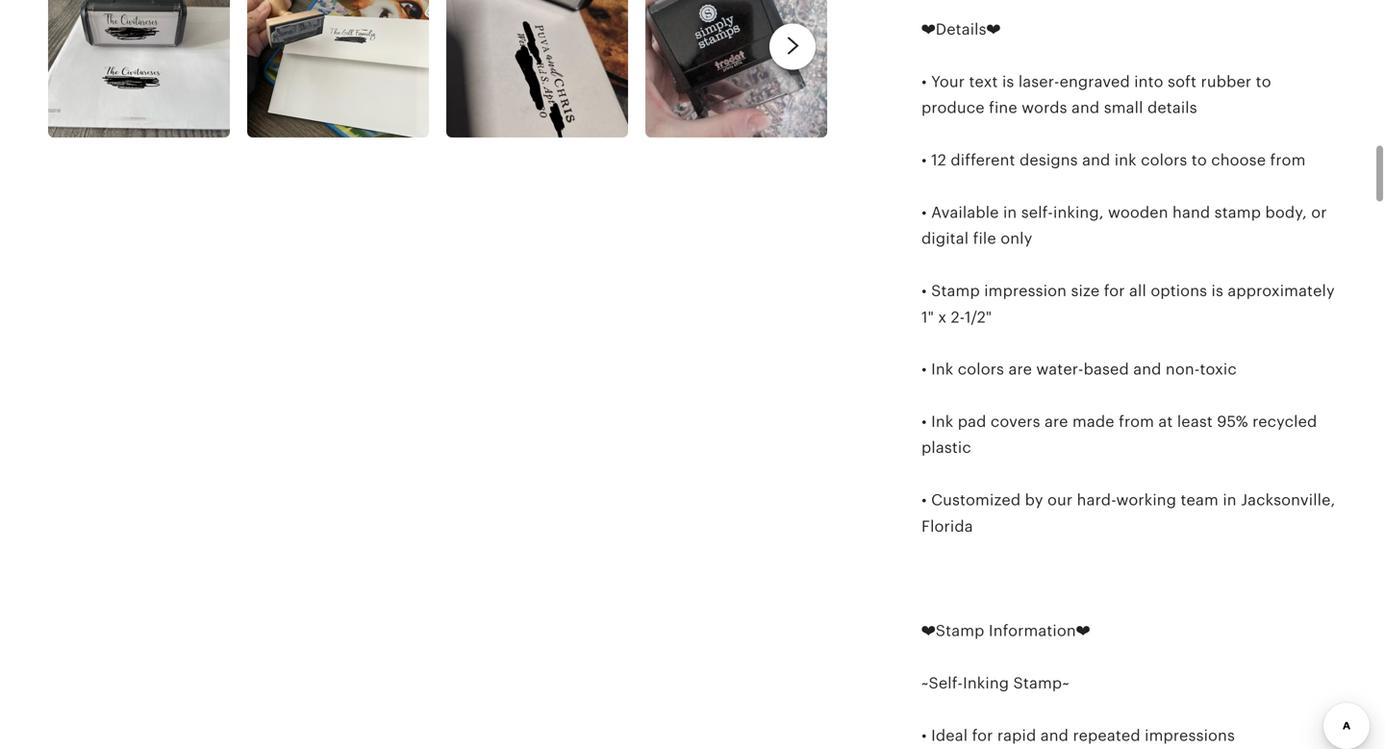 Task type: describe. For each thing, give the bounding box(es) containing it.
• for • your text is laser-engraved into soft rubber to produce fine words and small details
[[922, 73, 927, 90]]

2-
[[951, 309, 965, 326]]

inking
[[964, 675, 1010, 692]]

0 vertical spatial colors
[[1142, 152, 1188, 169]]

~self-
[[922, 675, 964, 692]]

working
[[1117, 492, 1177, 509]]

are inside • ink pad covers are made from at least 95% recycled plastic
[[1045, 413, 1069, 431]]

based
[[1084, 361, 1130, 378]]

❤stamp
[[922, 623, 985, 640]]

1"
[[922, 309, 934, 326]]

stamp~
[[1014, 675, 1070, 692]]

designs
[[1020, 152, 1079, 169]]

ink for pad
[[932, 413, 954, 431]]

for inside the • stamp impression size for all options is approximately 1" x 2-1/2"
[[1105, 283, 1126, 300]]

our
[[1048, 492, 1073, 509]]

~self-inking stamp~
[[922, 675, 1070, 692]]

12
[[932, 152, 947, 169]]

file
[[974, 230, 997, 248]]

and left ink
[[1083, 152, 1111, 169]]

95%
[[1218, 413, 1249, 431]]

words
[[1022, 99, 1068, 117]]

rapid
[[998, 727, 1037, 745]]

• customized by our hard-working team in jacksonville, florida
[[922, 492, 1336, 535]]

1 vertical spatial colors
[[958, 361, 1005, 378]]

text
[[970, 73, 999, 90]]

covers
[[991, 413, 1041, 431]]

impression
[[985, 283, 1067, 300]]

stamp
[[932, 283, 981, 300]]

plastic
[[922, 440, 972, 457]]

digital
[[922, 230, 969, 248]]

florida
[[922, 518, 974, 535]]

repeated
[[1074, 727, 1141, 745]]

hand
[[1173, 204, 1211, 221]]

1 vertical spatial for
[[973, 727, 994, 745]]

only
[[1001, 230, 1033, 248]]

or
[[1312, 204, 1328, 221]]

hard-
[[1078, 492, 1117, 509]]

• for • customized by our hard-working team in jacksonville, florida
[[922, 492, 927, 509]]

water-
[[1037, 361, 1084, 378]]

all
[[1130, 283, 1147, 300]]

available
[[932, 204, 1000, 221]]

fine
[[989, 99, 1018, 117]]

toxic
[[1201, 361, 1238, 378]]

laser-
[[1019, 73, 1060, 90]]

wooden
[[1109, 204, 1169, 221]]

rubber
[[1202, 73, 1252, 90]]

non-
[[1166, 361, 1201, 378]]

engraved
[[1060, 73, 1131, 90]]

ink
[[1115, 152, 1137, 169]]

in inside • available in self-inking, wooden hand stamp body, or digital file only
[[1004, 204, 1018, 221]]

impressions
[[1145, 727, 1236, 745]]



Task type: vqa. For each thing, say whether or not it's contained in the screenshot.
I
no



Task type: locate. For each thing, give the bounding box(es) containing it.
is inside the • stamp impression size for all options is approximately 1" x 2-1/2"
[[1212, 283, 1224, 300]]

• left your
[[922, 73, 927, 90]]

1 ink from the top
[[932, 361, 954, 378]]

in right team
[[1224, 492, 1237, 509]]

inking,
[[1054, 204, 1104, 221]]

• ink pad covers are made from at least 95% recycled plastic
[[922, 413, 1318, 457]]

in
[[1004, 204, 1018, 221], [1224, 492, 1237, 509]]

• ink colors are water-based and non-toxic
[[922, 361, 1238, 378]]

• up florida
[[922, 492, 927, 509]]

1 horizontal spatial are
[[1045, 413, 1069, 431]]

is right options
[[1212, 283, 1224, 300]]

• ideal for rapid and repeated impressions
[[922, 727, 1236, 745]]

pad
[[958, 413, 987, 431]]

size
[[1072, 283, 1100, 300]]

in inside • customized by our hard-working team in jacksonville, florida
[[1224, 492, 1237, 509]]

1 horizontal spatial for
[[1105, 283, 1126, 300]]

1 vertical spatial ink
[[932, 413, 954, 431]]

1 horizontal spatial from
[[1271, 152, 1307, 169]]

• inside the • stamp impression size for all options is approximately 1" x 2-1/2"
[[922, 283, 927, 300]]

1 vertical spatial to
[[1192, 152, 1208, 169]]

3 • from the top
[[922, 204, 927, 221]]

different
[[951, 152, 1016, 169]]

recycled
[[1253, 413, 1318, 431]]

is right text
[[1003, 73, 1015, 90]]

0 vertical spatial is
[[1003, 73, 1015, 90]]

0 vertical spatial from
[[1271, 152, 1307, 169]]

• inside • available in self-inking, wooden hand stamp body, or digital file only
[[922, 204, 927, 221]]

• inside '• your text is laser-engraved into soft rubber to produce fine words and small details'
[[922, 73, 927, 90]]

0 horizontal spatial from
[[1119, 413, 1155, 431]]

customized
[[932, 492, 1021, 509]]

team
[[1181, 492, 1219, 509]]

made
[[1073, 413, 1115, 431]]

0 horizontal spatial to
[[1192, 152, 1208, 169]]

• for • ink pad covers are made from at least 95% recycled plastic
[[922, 413, 927, 431]]

4 • from the top
[[922, 283, 927, 300]]

2 ink from the top
[[932, 413, 954, 431]]

• for • available in self-inking, wooden hand stamp body, or digital file only
[[922, 204, 927, 221]]

5 • from the top
[[922, 361, 927, 378]]

are
[[1009, 361, 1033, 378], [1045, 413, 1069, 431]]

1 horizontal spatial to
[[1257, 73, 1272, 90]]

by
[[1026, 492, 1044, 509]]

0 vertical spatial for
[[1105, 283, 1126, 300]]

are left made
[[1045, 413, 1069, 431]]

2 • from the top
[[922, 152, 927, 169]]

is
[[1003, 73, 1015, 90], [1212, 283, 1224, 300]]

❤details❤
[[922, 21, 1001, 38]]

7 • from the top
[[922, 492, 927, 509]]

• inside • customized by our hard-working team in jacksonville, florida
[[922, 492, 927, 509]]

small
[[1105, 99, 1144, 117]]

options
[[1151, 283, 1208, 300]]

• stamp impression size for all options is approximately 1" x 2-1/2"
[[922, 283, 1336, 326]]

jacksonville,
[[1242, 492, 1336, 509]]

and left non-
[[1134, 361, 1162, 378]]

• down the 1"
[[922, 361, 927, 378]]

at
[[1159, 413, 1174, 431]]

• inside • ink pad covers are made from at least 95% recycled plastic
[[922, 413, 927, 431]]

0 horizontal spatial are
[[1009, 361, 1033, 378]]

• for • 12 different designs and ink colors to choose from
[[922, 152, 927, 169]]

• for • stamp impression size for all options is approximately 1" x 2-1/2"
[[922, 283, 927, 300]]

to left choose
[[1192, 152, 1208, 169]]

self-
[[1022, 204, 1054, 221]]

0 vertical spatial ink
[[932, 361, 954, 378]]

in up only
[[1004, 204, 1018, 221]]

0 horizontal spatial colors
[[958, 361, 1005, 378]]

from right choose
[[1271, 152, 1307, 169]]

• left ideal
[[922, 727, 927, 745]]

ink down x
[[932, 361, 954, 378]]

body,
[[1266, 204, 1308, 221]]

•
[[922, 73, 927, 90], [922, 152, 927, 169], [922, 204, 927, 221], [922, 283, 927, 300], [922, 361, 927, 378], [922, 413, 927, 431], [922, 492, 927, 509], [922, 727, 927, 745]]

• left 12
[[922, 152, 927, 169]]

soft
[[1168, 73, 1197, 90]]

ink
[[932, 361, 954, 378], [932, 413, 954, 431]]

ink for colors
[[932, 361, 954, 378]]

0 horizontal spatial is
[[1003, 73, 1015, 90]]

1 horizontal spatial is
[[1212, 283, 1224, 300]]

choose
[[1212, 152, 1267, 169]]

to right rubber
[[1257, 73, 1272, 90]]

ideal
[[932, 727, 968, 745]]

1 vertical spatial are
[[1045, 413, 1069, 431]]

• your text is laser-engraved into soft rubber to produce fine words and small details
[[922, 73, 1272, 117]]

• 12 different designs and ink colors to choose from
[[922, 152, 1307, 169]]

• for • ink colors are water-based and non-toxic
[[922, 361, 927, 378]]

produce
[[922, 99, 985, 117]]

❤stamp information❤
[[922, 623, 1091, 640]]

to inside '• your text is laser-engraved into soft rubber to produce fine words and small details'
[[1257, 73, 1272, 90]]

colors right ink
[[1142, 152, 1188, 169]]

1 vertical spatial is
[[1212, 283, 1224, 300]]

colors down 1/2"
[[958, 361, 1005, 378]]

1 horizontal spatial colors
[[1142, 152, 1188, 169]]

1 horizontal spatial in
[[1224, 492, 1237, 509]]

details
[[1148, 99, 1198, 117]]

are left water-
[[1009, 361, 1033, 378]]

to
[[1257, 73, 1272, 90], [1192, 152, 1208, 169]]

ink up plastic
[[932, 413, 954, 431]]

is inside '• your text is laser-engraved into soft rubber to produce fine words and small details'
[[1003, 73, 1015, 90]]

0 vertical spatial are
[[1009, 361, 1033, 378]]

• available in self-inking, wooden hand stamp body, or digital file only
[[922, 204, 1328, 248]]

• up the 1"
[[922, 283, 927, 300]]

from left at at the bottom right of page
[[1119, 413, 1155, 431]]

your
[[932, 73, 965, 90]]

• up plastic
[[922, 413, 927, 431]]

for right ideal
[[973, 727, 994, 745]]

8 • from the top
[[922, 727, 927, 745]]

information❤
[[989, 623, 1091, 640]]

into
[[1135, 73, 1164, 90]]

colors
[[1142, 152, 1188, 169], [958, 361, 1005, 378]]

1 • from the top
[[922, 73, 927, 90]]

and down engraved
[[1072, 99, 1100, 117]]

0 horizontal spatial in
[[1004, 204, 1018, 221]]

0 vertical spatial to
[[1257, 73, 1272, 90]]

6 • from the top
[[922, 413, 927, 431]]

and right rapid
[[1041, 727, 1069, 745]]

0 horizontal spatial for
[[973, 727, 994, 745]]

0 vertical spatial in
[[1004, 204, 1018, 221]]

approximately
[[1228, 283, 1336, 300]]

stamp
[[1215, 204, 1262, 221]]

from inside • ink pad covers are made from at least 95% recycled plastic
[[1119, 413, 1155, 431]]

• for • ideal for rapid and repeated impressions
[[922, 727, 927, 745]]

from
[[1271, 152, 1307, 169], [1119, 413, 1155, 431]]

x
[[939, 309, 947, 326]]

1 vertical spatial in
[[1224, 492, 1237, 509]]

least
[[1178, 413, 1214, 431]]

for
[[1105, 283, 1126, 300], [973, 727, 994, 745]]

1 vertical spatial from
[[1119, 413, 1155, 431]]

1/2"
[[965, 309, 993, 326]]

for left all
[[1105, 283, 1126, 300]]

and
[[1072, 99, 1100, 117], [1083, 152, 1111, 169], [1134, 361, 1162, 378], [1041, 727, 1069, 745]]

ink inside • ink pad covers are made from at least 95% recycled plastic
[[932, 413, 954, 431]]

and inside '• your text is laser-engraved into soft rubber to produce fine words and small details'
[[1072, 99, 1100, 117]]

• up digital
[[922, 204, 927, 221]]



